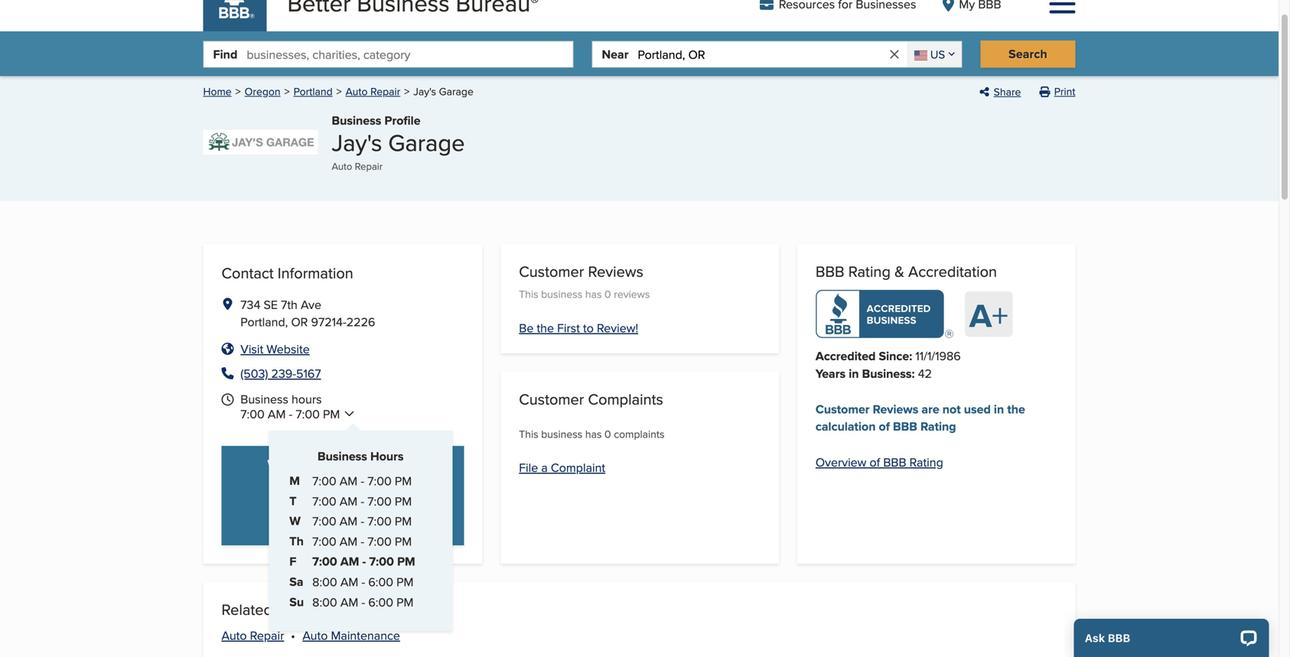 Task type: vqa. For each thing, say whether or not it's contained in the screenshot.


Task type: describe. For each thing, give the bounding box(es) containing it.
auto inside the "business profile jay's garage auto repair"
[[332, 159, 352, 173]]

f
[[290, 553, 297, 571]]

97214-
[[311, 313, 347, 331]]

hours
[[292, 390, 322, 408]]

a for file
[[541, 459, 548, 476]]

visit
[[241, 340, 263, 358]]

used
[[964, 400, 991, 418]]

reviews for not
[[873, 400, 919, 418]]

overview of bbb rating link
[[816, 453, 943, 471]]

,
[[285, 313, 288, 331]]

business for business profile jay's garage auto repair
[[332, 111, 381, 129]]

auto maintenance link
[[303, 627, 400, 644]]

jay's inside the "business profile jay's garage auto repair"
[[332, 125, 382, 159]]

contact information
[[222, 262, 353, 284]]

Find search field
[[247, 42, 573, 67]]

pm for f
[[397, 553, 415, 571]]

accredited since : 11/1/1986 years in business : 42
[[816, 347, 961, 383]]

get
[[309, 513, 329, 531]]

maintenance
[[331, 627, 400, 644]]

8:00 am - 6:00 pm for su
[[312, 593, 414, 611]]

portland link
[[294, 84, 333, 99]]

file
[[519, 459, 538, 476]]

0 horizontal spatial the
[[537, 319, 554, 337]]

a for get
[[332, 513, 339, 531]]

print
[[1054, 84, 1076, 99]]

in for used
[[994, 400, 1004, 418]]

customer reviews this business has 0 reviews
[[519, 261, 650, 302]]

7:00 am - 7:00 pm for th
[[312, 533, 412, 550]]

years
[[816, 365, 846, 383]]

2 0 from the top
[[605, 427, 611, 442]]

239-
[[271, 365, 296, 382]]

0 horizontal spatial auto repair
[[222, 627, 284, 644]]

pm for w
[[395, 513, 412, 530]]

am for f
[[340, 553, 359, 571]]

- for sa
[[362, 573, 365, 591]]

business inside customer reviews this business has 0 reviews
[[541, 287, 583, 302]]

overview of bbb rating
[[816, 453, 943, 471]]

US field
[[908, 42, 962, 67]]

2 business from the top
[[541, 427, 583, 442]]

print button
[[1040, 84, 1076, 99]]

file a complaint link
[[519, 459, 605, 476]]

categories
[[276, 599, 350, 621]]

customer for customer reviews this business has 0 reviews
[[519, 261, 584, 283]]

get a quote link
[[271, 509, 415, 536]]

of inside customer reviews are not used in the calculation of bbb rating
[[879, 417, 890, 435]]

bbb rating & accreditation
[[816, 261, 997, 283]]

oregon
[[245, 84, 281, 99]]

- for f
[[362, 553, 366, 571]]

1 horizontal spatial jay's
[[413, 84, 436, 99]]

pm for t
[[395, 492, 412, 510]]

rating inside customer reviews are not used in the calculation of bbb rating
[[921, 417, 956, 435]]

pm for m
[[395, 472, 412, 490]]

share
[[994, 84, 1021, 99]]

home
[[203, 84, 232, 99]]

business profile jay's garage auto repair
[[332, 111, 465, 173]]

complaints
[[614, 427, 665, 442]]

su
[[290, 593, 304, 611]]

reviews for business
[[588, 261, 644, 283]]

want
[[267, 454, 301, 476]]

website
[[267, 340, 310, 358]]

business?
[[310, 476, 376, 497]]

(503) 239-5167
[[241, 365, 321, 382]]

0 vertical spatial garage
[[439, 84, 474, 99]]

bbb inside customer reviews are not used in the calculation of bbb rating
[[893, 417, 918, 435]]

+
[[992, 292, 1008, 339]]

overview
[[816, 453, 867, 471]]

(503) 239-5167 link
[[241, 365, 321, 382]]

calculation
[[816, 417, 876, 435]]

contact
[[222, 262, 274, 284]]

related categories
[[222, 599, 350, 621]]

or
[[291, 313, 308, 331]]

quote
[[342, 513, 377, 531]]

734 se 7th ave portland , or 97214-2226
[[241, 296, 375, 331]]

am for t
[[340, 492, 358, 510]]

a for want
[[305, 454, 313, 476]]

2 has from the top
[[585, 427, 602, 442]]

w
[[290, 512, 301, 530]]

8:00 for su
[[312, 593, 337, 611]]

home link
[[203, 84, 232, 99]]

7th
[[281, 296, 298, 314]]

2 this from the top
[[519, 427, 538, 442]]

get a quote
[[309, 513, 377, 531]]

business hours
[[318, 447, 404, 465]]

bbb accredited business image
[[816, 290, 954, 338]]

profile
[[385, 111, 421, 129]]

business hours
[[241, 390, 322, 408]]

oregon link
[[245, 84, 281, 99]]

clear search image
[[888, 47, 901, 61]]

- for t
[[361, 492, 364, 510]]

- for th
[[361, 533, 364, 550]]

accredited
[[816, 347, 876, 365]]

this
[[395, 454, 418, 476]]

0 vertical spatial bbb
[[816, 261, 845, 283]]

auto maintenance
[[303, 627, 400, 644]]

2226
[[347, 313, 375, 331]]

garage inside the "business profile jay's garage auto repair"
[[388, 125, 465, 159]]

be the first to review!
[[519, 319, 638, 337]]

business for business hours
[[318, 447, 367, 465]]

pm for sa
[[397, 573, 414, 591]]

related
[[222, 599, 272, 621]]

complaint
[[551, 459, 605, 476]]

visit website link
[[241, 340, 310, 358]]

reviews
[[614, 287, 650, 302]]



Task type: locate. For each thing, give the bounding box(es) containing it.
am for su
[[340, 593, 358, 611]]

1 0 from the top
[[605, 287, 611, 302]]

jay's up profile
[[413, 84, 436, 99]]

business
[[332, 111, 381, 129], [862, 365, 912, 383], [241, 390, 288, 408], [318, 447, 367, 465]]

am up categories
[[340, 573, 358, 591]]

1 vertical spatial auto repair link
[[222, 627, 284, 644]]

a inside want a quote from this business?
[[305, 454, 313, 476]]

auto repair link up profile
[[346, 84, 400, 99]]

business inside the "business profile jay's garage auto repair"
[[332, 111, 381, 129]]

portland right oregon
[[294, 84, 333, 99]]

am right get
[[340, 513, 358, 530]]

1 8:00 from the top
[[312, 573, 337, 591]]

2 vertical spatial bbb
[[883, 453, 907, 471]]

1 business from the top
[[541, 287, 583, 302]]

of up overview of bbb rating link
[[879, 417, 890, 435]]

am up get a quote
[[340, 492, 358, 510]]

0 vertical spatial business
[[541, 287, 583, 302]]

0 vertical spatial 8:00
[[312, 573, 337, 591]]

am left hours
[[268, 405, 286, 423]]

in right 'used'
[[994, 400, 1004, 418]]

reviews inside customer reviews are not used in the calculation of bbb rating
[[873, 400, 919, 418]]

1 vertical spatial bbb
[[893, 417, 918, 435]]

1 8:00 am - 6:00 pm from the top
[[312, 573, 414, 591]]

:
[[909, 347, 912, 365], [912, 365, 915, 383]]

bbb down customer reviews are not used in the calculation of bbb rating
[[883, 453, 907, 471]]

this up be
[[519, 287, 538, 302]]

1 vertical spatial of
[[870, 453, 880, 471]]

repair for leftmost the auto repair link
[[250, 627, 284, 644]]

1 vertical spatial auto repair
[[222, 627, 284, 644]]

0 vertical spatial rating
[[849, 261, 891, 283]]

8:00 for sa
[[312, 573, 337, 591]]

0 horizontal spatial a
[[305, 454, 313, 476]]

be
[[519, 319, 534, 337]]

auto repair down related
[[222, 627, 284, 644]]

rating left 'used'
[[921, 417, 956, 435]]

2 6:00 from the top
[[368, 593, 393, 611]]

review!
[[597, 319, 638, 337]]

2 vertical spatial repair
[[250, 627, 284, 644]]

am for w
[[340, 513, 358, 530]]

of right overview
[[870, 453, 880, 471]]

auto repair
[[346, 84, 400, 99], [222, 627, 284, 644]]

not
[[943, 400, 961, 418]]

1 vertical spatial jay's
[[332, 125, 382, 159]]

am down get a quote
[[340, 533, 358, 550]]

in inside customer reviews are not used in the calculation of bbb rating
[[994, 400, 1004, 418]]

0 vertical spatial auto repair
[[346, 84, 400, 99]]

business inside accredited since : 11/1/1986 years in business : 42
[[862, 365, 912, 383]]

6:00
[[368, 573, 393, 591], [368, 593, 393, 611]]

0 vertical spatial repair
[[370, 84, 400, 99]]

the right be
[[537, 319, 554, 337]]

m
[[290, 472, 300, 490]]

business up business?
[[318, 447, 367, 465]]

to
[[583, 319, 594, 337]]

1 horizontal spatial reviews
[[873, 400, 919, 418]]

am for th
[[340, 533, 358, 550]]

8:00
[[312, 573, 337, 591], [312, 593, 337, 611]]

the inside customer reviews are not used in the calculation of bbb rating
[[1007, 400, 1025, 418]]

am down business hours at the left of the page
[[340, 472, 358, 490]]

customer inside customer reviews this business has 0 reviews
[[519, 261, 584, 283]]

0 inside customer reviews this business has 0 reviews
[[605, 287, 611, 302]]

jay's
[[413, 84, 436, 99], [332, 125, 382, 159]]

first
[[557, 319, 580, 337]]

1 vertical spatial 6:00
[[368, 593, 393, 611]]

has up to
[[585, 287, 602, 302]]

the right 'used'
[[1007, 400, 1025, 418]]

customer complaints
[[519, 388, 663, 410]]

pm for su
[[397, 593, 414, 611]]

of
[[879, 417, 890, 435], [870, 453, 880, 471]]

0 left reviews
[[605, 287, 611, 302]]

bbb left are
[[893, 417, 918, 435]]

pm for th
[[395, 533, 412, 550]]

customer inside customer reviews are not used in the calculation of bbb rating
[[816, 400, 870, 418]]

0 vertical spatial jay's
[[413, 84, 436, 99]]

reviews left are
[[873, 400, 919, 418]]

portland inside 734 se 7th ave portland , or 97214-2226
[[241, 313, 285, 331]]

(503)
[[241, 365, 268, 382]]

quote
[[317, 454, 356, 476]]

a right 'file'
[[541, 459, 548, 476]]

1 horizontal spatial auto repair
[[346, 84, 400, 99]]

jay's garage
[[413, 84, 474, 99]]

are
[[922, 400, 940, 418]]

since
[[879, 347, 909, 365]]

rating down customer reviews are not used in the calculation of bbb rating
[[910, 453, 943, 471]]

information
[[278, 262, 353, 284]]

customer down years
[[816, 400, 870, 418]]

reviews up reviews
[[588, 261, 644, 283]]

1 vertical spatial this
[[519, 427, 538, 442]]

customer for customer reviews are not used in the calculation of bbb rating
[[816, 400, 870, 418]]

garage down find search box
[[439, 84, 474, 99]]

garage
[[439, 84, 474, 99], [388, 125, 465, 159]]

1 vertical spatial has
[[585, 427, 602, 442]]

0 vertical spatial the
[[537, 319, 554, 337]]

0 horizontal spatial jay's
[[332, 125, 382, 159]]

auto repair link down related
[[222, 627, 284, 644]]

near
[[602, 45, 629, 63]]

7:00 am - 7:00 pm for w
[[312, 513, 412, 530]]

1 vertical spatial garage
[[388, 125, 465, 159]]

1 vertical spatial repair
[[355, 159, 383, 173]]

1 vertical spatial rating
[[921, 417, 956, 435]]

visit website
[[241, 340, 310, 358]]

repair inside the "business profile jay's garage auto repair"
[[355, 159, 383, 173]]

0 horizontal spatial portland
[[241, 313, 285, 331]]

rating
[[849, 261, 891, 283], [921, 417, 956, 435], [910, 453, 943, 471]]

a
[[970, 292, 992, 340]]

this inside customer reviews this business has 0 reviews
[[519, 287, 538, 302]]

0 vertical spatial 6:00
[[368, 573, 393, 591]]

0 vertical spatial 8:00 am - 6:00 pm
[[312, 573, 414, 591]]

2 horizontal spatial a
[[541, 459, 548, 476]]

2 vertical spatial rating
[[910, 453, 943, 471]]

am
[[268, 405, 286, 423], [340, 472, 358, 490], [340, 492, 358, 510], [340, 513, 358, 530], [340, 533, 358, 550], [340, 553, 359, 571], [340, 573, 358, 591], [340, 593, 358, 611]]

1 horizontal spatial in
[[994, 400, 1004, 418]]

repair for right the auto repair link
[[370, 84, 400, 99]]

7:00 am - 7:00 pm
[[241, 405, 340, 423], [312, 472, 412, 490], [312, 492, 412, 510], [312, 513, 412, 530], [312, 533, 412, 550], [312, 553, 415, 571]]

customer up first
[[519, 261, 584, 283]]

11/1/1986
[[916, 347, 961, 365]]

business for business hours
[[241, 390, 288, 408]]

auto repair up profile
[[346, 84, 400, 99]]

rating left &
[[849, 261, 891, 283]]

a
[[305, 454, 313, 476], [541, 459, 548, 476], [332, 513, 339, 531]]

file a complaint
[[519, 459, 605, 476]]

0 left complaints
[[605, 427, 611, 442]]

business down (503)
[[241, 390, 288, 408]]

0 vertical spatial portland
[[294, 84, 333, 99]]

- for m
[[361, 472, 364, 490]]

bbb up bbb accredited business image
[[816, 261, 845, 283]]

6:00 for sa
[[368, 573, 393, 591]]

1 vertical spatial 8:00
[[312, 593, 337, 611]]

from
[[360, 454, 391, 476]]

garage down jay's garage
[[388, 125, 465, 159]]

42
[[918, 365, 932, 382]]

want a quote from this business?
[[267, 454, 418, 497]]

has
[[585, 287, 602, 302], [585, 427, 602, 442]]

2 8:00 from the top
[[312, 593, 337, 611]]

th
[[290, 532, 304, 550]]

in inside accredited since : 11/1/1986 years in business : 42
[[849, 365, 859, 383]]

1 vertical spatial 0
[[605, 427, 611, 442]]

us
[[931, 46, 945, 62]]

customer for customer complaints
[[519, 388, 584, 410]]

7:00
[[241, 405, 265, 423], [296, 405, 320, 423], [312, 472, 336, 490], [368, 472, 392, 490], [312, 492, 336, 510], [368, 492, 392, 510], [312, 513, 336, 530], [368, 513, 392, 530], [312, 533, 336, 550], [368, 533, 392, 550], [312, 553, 337, 571], [369, 553, 394, 571]]

customer up this business has 0 complaints
[[519, 388, 584, 410]]

8:00 am - 6:00 pm for sa
[[312, 573, 414, 591]]

7:00 am - 7:00 pm for f
[[312, 553, 415, 571]]

0 vertical spatial of
[[879, 417, 890, 435]]

am down get a quote link
[[340, 553, 359, 571]]

1 has from the top
[[585, 287, 602, 302]]

business up first
[[541, 287, 583, 302]]

business left 42 on the right bottom of the page
[[862, 365, 912, 383]]

1 vertical spatial in
[[994, 400, 1004, 418]]

1 horizontal spatial portland
[[294, 84, 333, 99]]

a +
[[970, 292, 1008, 340]]

6:00 for su
[[368, 593, 393, 611]]

am for sa
[[340, 573, 358, 591]]

1 6:00 from the top
[[368, 573, 393, 591]]

8:00 am - 6:00 pm
[[312, 573, 414, 591], [312, 593, 414, 611]]

0 horizontal spatial reviews
[[588, 261, 644, 283]]

- for w
[[361, 513, 364, 530]]

has inside customer reviews this business has 0 reviews
[[585, 287, 602, 302]]

734
[[241, 296, 260, 314]]

7:00 am - 7:00 pm for m
[[312, 472, 412, 490]]

auto
[[346, 84, 368, 99], [332, 159, 352, 173], [222, 627, 247, 644], [303, 627, 328, 644]]

this business has 0 complaints
[[519, 427, 665, 442]]

0
[[605, 287, 611, 302], [605, 427, 611, 442]]

business left profile
[[332, 111, 381, 129]]

be the first to review! link
[[519, 319, 638, 337]]

reviews inside customer reviews this business has 0 reviews
[[588, 261, 644, 283]]

5167
[[296, 365, 321, 382]]

hours
[[370, 447, 404, 465]]

1 vertical spatial reviews
[[873, 400, 919, 418]]

complaints
[[588, 388, 663, 410]]

se
[[264, 296, 278, 314]]

1 vertical spatial the
[[1007, 400, 1025, 418]]

has down customer complaints
[[585, 427, 602, 442]]

ave
[[301, 296, 321, 314]]

a right get
[[332, 513, 339, 531]]

bbb
[[816, 261, 845, 283], [893, 417, 918, 435], [883, 453, 907, 471]]

0 vertical spatial auto repair link
[[346, 84, 400, 99]]

sa
[[290, 573, 304, 591]]

in for years
[[849, 365, 859, 383]]

&
[[895, 261, 905, 283]]

portland up visit
[[241, 313, 285, 331]]

this up 'file'
[[519, 427, 538, 442]]

0 vertical spatial reviews
[[588, 261, 644, 283]]

- for su
[[362, 593, 365, 611]]

repair
[[370, 84, 400, 99], [355, 159, 383, 173], [250, 627, 284, 644]]

customer reviews are not used in the calculation of bbb rating
[[816, 400, 1025, 435]]

7:00 am - 7:00 pm for t
[[312, 492, 412, 510]]

0 vertical spatial 0
[[605, 287, 611, 302]]

am up auto maintenance link
[[340, 593, 358, 611]]

0 vertical spatial this
[[519, 287, 538, 302]]

0 vertical spatial has
[[585, 287, 602, 302]]

portland
[[294, 84, 333, 99], [241, 313, 285, 331]]

8:00 right su
[[312, 593, 337, 611]]

search
[[1009, 45, 1048, 63]]

auto repair link
[[346, 84, 400, 99], [222, 627, 284, 644]]

am for m
[[340, 472, 358, 490]]

1 horizontal spatial the
[[1007, 400, 1025, 418]]

1 horizontal spatial a
[[332, 513, 339, 531]]

1 horizontal spatial auto repair link
[[346, 84, 400, 99]]

2 8:00 am - 6:00 pm from the top
[[312, 593, 414, 611]]

0 vertical spatial in
[[849, 365, 859, 383]]

t
[[290, 492, 297, 510]]

1 this from the top
[[519, 287, 538, 302]]

in
[[849, 365, 859, 383], [994, 400, 1004, 418]]

0 horizontal spatial auto repair link
[[222, 627, 284, 644]]

8:00 right sa
[[312, 573, 337, 591]]

Near field
[[638, 42, 888, 67]]

search button
[[981, 41, 1076, 68]]

a right m
[[305, 454, 313, 476]]

find
[[213, 45, 237, 63]]

in right years
[[849, 365, 859, 383]]

0 horizontal spatial in
[[849, 365, 859, 383]]

1 vertical spatial business
[[541, 427, 583, 442]]

1 vertical spatial portland
[[241, 313, 285, 331]]

jay's left profile
[[332, 125, 382, 159]]

1 vertical spatial 8:00 am - 6:00 pm
[[312, 593, 414, 611]]

business up the file a complaint
[[541, 427, 583, 442]]

accreditation
[[908, 261, 997, 283]]



